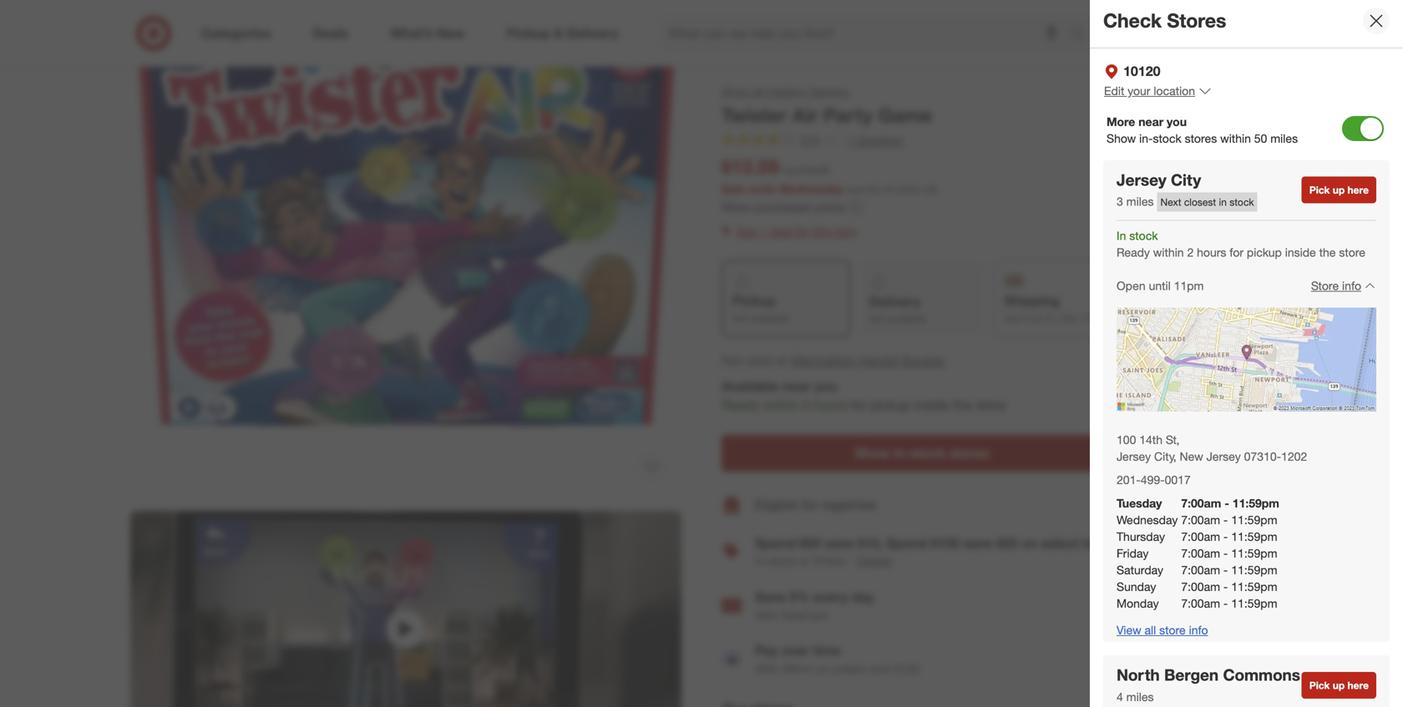 Task type: vqa. For each thing, say whether or not it's contained in the screenshot.
1202
yes



Task type: locate. For each thing, give the bounding box(es) containing it.
available for pickup
[[752, 312, 790, 324]]

1 horizontal spatial all
[[1145, 623, 1157, 638]]

inside
[[1286, 245, 1317, 260], [915, 397, 950, 414]]

4 7:00am from the top
[[1182, 546, 1221, 561]]

0 vertical spatial hours
[[1197, 245, 1227, 260]]

2 pick up here button from the top
[[1302, 673, 1377, 699]]

0 horizontal spatial 2
[[803, 397, 810, 414]]

0 vertical spatial pick
[[1310, 184, 1331, 197]]

1 horizontal spatial 2
[[1188, 245, 1194, 260]]

check stores
[[1104, 9, 1227, 32]]

over up 'affirm'
[[782, 643, 810, 659]]

all right shop
[[753, 84, 764, 99]]

delivery not available
[[870, 294, 927, 325]]

bergen
[[1165, 666, 1219, 685]]

the up the show in-stock stores
[[954, 397, 973, 414]]

6 7:00am from the top
[[1182, 580, 1221, 594]]

50
[[1255, 131, 1268, 146]]

for left this
[[796, 224, 810, 239]]

2 7:00am from the top
[[1182, 513, 1221, 528]]

1 horizontal spatial wednesday
[[1117, 513, 1178, 528]]

2 vertical spatial miles
[[1127, 690, 1154, 705]]

pick for north bergen commons
[[1310, 680, 1331, 692]]

see
[[737, 224, 757, 239]]

$100
[[931, 536, 960, 552], [895, 662, 920, 677]]

party
[[824, 104, 873, 127]]

0 vertical spatial miles
[[1271, 131, 1298, 146]]

1 vertical spatial you
[[815, 378, 838, 395]]

11pm
[[1174, 279, 1204, 293]]

0 vertical spatial pick up here
[[1310, 184, 1369, 197]]

eligible for registries
[[755, 497, 877, 513]]

air
[[793, 104, 818, 127]]

with down save
[[755, 609, 779, 623]]

shipping
[[1005, 293, 1060, 309]]

11:59pm
[[1233, 496, 1280, 511], [1232, 513, 1278, 528], [1232, 530, 1278, 544], [1232, 546, 1278, 561], [1232, 563, 1278, 578], [1232, 580, 1278, 594], [1232, 597, 1278, 611]]

1 horizontal spatial $100
[[931, 536, 960, 552]]

1 vertical spatial pickup
[[871, 397, 911, 414]]

1 horizontal spatial you
[[1167, 114, 1187, 129]]

1 horizontal spatial hours
[[1197, 245, 1227, 260]]

miles right 4
[[1127, 690, 1154, 705]]

0 vertical spatial within
[[1221, 131, 1252, 146]]

0 horizontal spatial all
[[753, 84, 764, 99]]

saturday
[[1117, 563, 1164, 578]]

hours inside the in stock ready within 2 hours for pickup inside the store
[[1197, 245, 1227, 260]]

6 7:00am - 11:59pm from the top
[[1182, 597, 1278, 611]]

0 vertical spatial $100
[[931, 536, 960, 552]]

1 horizontal spatial show
[[1107, 131, 1137, 146]]

near
[[1139, 114, 1164, 129], [783, 378, 811, 395]]

over right orders
[[869, 662, 892, 677]]

item right this
[[835, 224, 858, 239]]

4
[[1117, 690, 1124, 705]]

1 vertical spatial inside
[[915, 397, 950, 414]]

in
[[1219, 196, 1227, 209]]

1 vertical spatial pick up here
[[1310, 680, 1369, 692]]

1 right see at the right top
[[761, 224, 767, 239]]

get
[[1005, 312, 1021, 324]]

on right $25
[[1022, 536, 1038, 552]]

1 horizontal spatial within
[[1154, 245, 1184, 260]]

ready down available
[[722, 397, 760, 414]]

for down jersey city 3 miles next closest in stock
[[1230, 245, 1244, 260]]

0 vertical spatial stores
[[1185, 131, 1218, 146]]

1 here from the top
[[1348, 184, 1369, 197]]

0 vertical spatial you
[[1167, 114, 1187, 129]]

hours up 11pm
[[1197, 245, 1227, 260]]

1 horizontal spatial available
[[888, 313, 927, 325]]

1 pick up here button from the top
[[1302, 177, 1377, 204]]

jersey city 3 miles next closest in stock
[[1117, 170, 1255, 209]]

ready
[[1117, 245, 1150, 260], [722, 397, 760, 414]]

7:00am for friday
[[1182, 546, 1221, 561]]

available down delivery
[[888, 313, 927, 325]]

inside inside the in stock ready within 2 hours for pickup inside the store
[[1286, 245, 1317, 260]]

7:00am - 11:59pm for tuesday
[[1182, 496, 1280, 511]]

stock inside button
[[911, 445, 946, 462]]

you inside the available near you ready within 2 hours for pickup inside the store
[[815, 378, 838, 395]]

0 horizontal spatial on
[[816, 662, 829, 677]]

commons
[[1224, 666, 1301, 685]]

on
[[1022, 536, 1038, 552], [816, 662, 829, 677]]

inside down square
[[915, 397, 950, 414]]

1 horizontal spatial near
[[1139, 114, 1164, 129]]

7:00am
[[1182, 496, 1222, 511], [1182, 513, 1221, 528], [1182, 530, 1221, 544], [1182, 546, 1221, 561], [1182, 563, 1221, 578], [1182, 580, 1221, 594], [1182, 597, 1221, 611]]

-
[[1225, 496, 1230, 511], [1224, 513, 1229, 528], [1224, 530, 1229, 544], [1224, 546, 1229, 561], [1224, 563, 1229, 578], [1224, 580, 1229, 594], [1224, 597, 1229, 611]]

spend up in-
[[755, 536, 796, 552]]

miles inside north bergen commons 4 miles
[[1127, 690, 1154, 705]]

thursday
[[1117, 530, 1166, 544]]

in-
[[1140, 131, 1153, 146], [894, 445, 911, 462]]

all for shop all hasbro gaming twister air party game
[[753, 84, 764, 99]]

details button
[[856, 552, 894, 571]]

0 horizontal spatial 1
[[761, 224, 767, 239]]

0 horizontal spatial in-
[[894, 445, 911, 462]]

1 7:00am - 11:59pm from the top
[[1182, 496, 1280, 511]]

shop
[[722, 84, 750, 99]]

11:59pm for friday
[[1232, 546, 1278, 561]]

with down 'pay'
[[755, 662, 779, 677]]

0 vertical spatial ready
[[1117, 245, 1150, 260]]

location
[[1154, 83, 1196, 98]]

3 7:00am from the top
[[1182, 530, 1221, 544]]

1 down party
[[848, 133, 854, 148]]

online
[[814, 200, 846, 215]]

item right add
[[1246, 499, 1266, 512]]

save left $25
[[964, 536, 993, 552]]

available inside delivery not available
[[888, 313, 927, 325]]

2 vertical spatial within
[[764, 397, 799, 414]]

add
[[1225, 499, 1244, 512]]

1 vertical spatial stores
[[950, 445, 990, 462]]

hours down not sold at manhattan herald square
[[814, 397, 847, 414]]

save
[[755, 589, 786, 606]]

near down at at the right of page
[[783, 378, 811, 395]]

view all store info link
[[1117, 623, 1209, 638]]

2 with from the top
[[755, 662, 779, 677]]

all inside shop all hasbro gaming twister air party game
[[753, 84, 764, 99]]

2 pick from the top
[[1310, 680, 1331, 692]]

1 vertical spatial pick
[[1310, 680, 1331, 692]]

near right more
[[1139, 114, 1164, 129]]

wednesday up thursday
[[1117, 513, 1178, 528]]

you for more near you
[[1167, 114, 1187, 129]]

1 vertical spatial with
[[755, 662, 779, 677]]

201-499-0017
[[1117, 473, 1191, 488]]

0 vertical spatial over
[[782, 643, 810, 659]]

$100 inside spend $50 save $10, spend $100 save $25 on select toys in-store or online ∙ details
[[931, 536, 960, 552]]

day
[[852, 589, 875, 606]]

0 vertical spatial 1
[[848, 133, 854, 148]]

0 vertical spatial wednesday
[[779, 182, 843, 196]]

2 horizontal spatial within
[[1221, 131, 1252, 146]]

1 vertical spatial near
[[783, 378, 811, 395]]

0 vertical spatial here
[[1348, 184, 1369, 197]]

near inside more near you show in-stock stores within 50 miles
[[1139, 114, 1164, 129]]

2 up 11pm
[[1188, 245, 1194, 260]]

14th
[[1140, 433, 1163, 447]]

1 vertical spatial info
[[1189, 623, 1209, 638]]

1 question
[[848, 133, 904, 148]]

check stores dialog
[[1090, 0, 1404, 708]]

1 vertical spatial within
[[1154, 245, 1184, 260]]

100 14th st, jersey city, new jersey 07310-1202
[[1117, 433, 1308, 464]]

city,
[[1155, 450, 1177, 464]]

on down time
[[816, 662, 829, 677]]

1 vertical spatial here
[[1348, 680, 1369, 692]]

save for $13.59
[[847, 183, 867, 196]]

miles right 3
[[1127, 194, 1154, 209]]

1 vertical spatial miles
[[1127, 194, 1154, 209]]

0 horizontal spatial inside
[[915, 397, 950, 414]]

7:00am - 11:59pm for thursday
[[1182, 530, 1278, 544]]

11:59pm for saturday
[[1232, 563, 1278, 578]]

2 down the manhattan
[[803, 397, 810, 414]]

0 horizontal spatial item
[[835, 224, 858, 239]]

not down pickup
[[733, 312, 749, 324]]

0 horizontal spatial ready
[[722, 397, 760, 414]]

available inside the "pickup not available"
[[752, 312, 790, 324]]

1 up from the top
[[1333, 184, 1345, 197]]

0 horizontal spatial within
[[764, 397, 799, 414]]

all right view
[[1145, 623, 1157, 638]]

shipping get it by fri, dec 15
[[1005, 293, 1094, 324]]

miles inside more near you show in-stock stores within 50 miles
[[1271, 131, 1298, 146]]

show up registries
[[855, 445, 891, 462]]

stock
[[1153, 131, 1182, 146], [1230, 196, 1255, 209], [1130, 229, 1158, 243], [911, 445, 946, 462]]

0 horizontal spatial near
[[783, 378, 811, 395]]

$100 left $25
[[931, 536, 960, 552]]

1 vertical spatial up
[[1333, 680, 1345, 692]]

1 vertical spatial in-
[[894, 445, 911, 462]]

1 horizontal spatial spend
[[887, 536, 928, 552]]

near for within
[[783, 378, 811, 395]]

within down available
[[764, 397, 799, 414]]

the inside the in stock ready within 2 hours for pickup inside the store
[[1320, 245, 1336, 260]]

within up 'open until 11pm' on the top of the page
[[1154, 245, 1184, 260]]

not for delivery
[[870, 313, 886, 325]]

5 7:00am from the top
[[1182, 563, 1221, 578]]

0 vertical spatial show
[[1107, 131, 1137, 146]]

the
[[1320, 245, 1336, 260], [954, 397, 973, 414]]

within left 50
[[1221, 131, 1252, 146]]

hours
[[1197, 245, 1227, 260], [814, 397, 847, 414]]

up
[[1333, 184, 1345, 197], [1333, 680, 1345, 692]]

miles inside jersey city 3 miles next closest in stock
[[1127, 194, 1154, 209]]

stores inside button
[[950, 445, 990, 462]]

1 horizontal spatial pickup
[[1247, 245, 1282, 260]]

0 vertical spatial on
[[1022, 536, 1038, 552]]

0 vertical spatial pickup
[[1247, 245, 1282, 260]]

1 horizontal spatial info
[[1343, 279, 1362, 293]]

$13.59
[[722, 155, 779, 178]]

up for jersey city
[[1333, 184, 1345, 197]]

2 pick up here from the top
[[1310, 680, 1369, 692]]

- for tuesday
[[1225, 496, 1230, 511]]

wednesday inside check stores dialog
[[1117, 513, 1178, 528]]

item inside add item button
[[1246, 499, 1266, 512]]

2 inside the in stock ready within 2 hours for pickup inside the store
[[1188, 245, 1194, 260]]

$100 right orders
[[895, 662, 920, 677]]

0 horizontal spatial spend
[[755, 536, 796, 552]]

in- down the available near you ready within 2 hours for pickup inside the store
[[894, 445, 911, 462]]

info up bergen
[[1189, 623, 1209, 638]]

0 vertical spatial with
[[755, 609, 779, 623]]

0 vertical spatial inside
[[1286, 245, 1317, 260]]

stores
[[1185, 131, 1218, 146], [950, 445, 990, 462]]

0 vertical spatial info
[[1343, 279, 1362, 293]]

2 up from the top
[[1333, 680, 1345, 692]]

all
[[753, 84, 764, 99], [1145, 623, 1157, 638]]

spend
[[755, 536, 796, 552], [887, 536, 928, 552]]

closest
[[1185, 196, 1217, 209]]

1 vertical spatial item
[[1246, 499, 1266, 512]]

0 vertical spatial in-
[[1140, 131, 1153, 146]]

not inside delivery not available
[[870, 313, 886, 325]]

0 horizontal spatial the
[[954, 397, 973, 414]]

3.40
[[875, 183, 894, 196]]

0 horizontal spatial stores
[[950, 445, 990, 462]]

1 vertical spatial on
[[816, 662, 829, 677]]

jersey up 3
[[1117, 170, 1167, 190]]

0 vertical spatial 2
[[1188, 245, 1194, 260]]

7 7:00am from the top
[[1182, 597, 1221, 611]]

What can we help you find? suggestions appear below search field
[[659, 15, 1075, 52]]

wednesday
[[779, 182, 843, 196], [1117, 513, 1178, 528]]

here
[[1348, 184, 1369, 197], [1348, 680, 1369, 692]]

stores
[[1168, 9, 1227, 32]]

1 pick from the top
[[1310, 184, 1331, 197]]

hours inside the available near you ready within 2 hours for pickup inside the store
[[814, 397, 847, 414]]

0 horizontal spatial $100
[[895, 662, 920, 677]]

jersey
[[1117, 170, 1167, 190], [1117, 450, 1151, 464], [1207, 450, 1241, 464]]

you inside more near you show in-stock stores within 50 miles
[[1167, 114, 1187, 129]]

wednesday 7:00am - 11:59pm
[[1117, 513, 1278, 528]]

0 vertical spatial item
[[835, 224, 858, 239]]

7:00am - 11:59pm for friday
[[1182, 546, 1278, 561]]

1 vertical spatial $100
[[895, 662, 920, 677]]

0 horizontal spatial hours
[[814, 397, 847, 414]]

show
[[1107, 131, 1137, 146], [855, 445, 891, 462]]

store inside the available near you ready within 2 hours for pickup inside the store
[[976, 397, 1006, 414]]

pay
[[755, 643, 778, 659]]

the up 'store'
[[1320, 245, 1336, 260]]

1 horizontal spatial the
[[1320, 245, 1336, 260]]

0 vertical spatial pick up here button
[[1302, 177, 1377, 204]]

0 vertical spatial near
[[1139, 114, 1164, 129]]

available
[[752, 312, 790, 324], [888, 313, 927, 325]]

redcard
[[782, 609, 829, 623]]

1 horizontal spatial inside
[[1286, 245, 1317, 260]]

store info
[[1312, 279, 1362, 293]]

store
[[1340, 245, 1366, 260], [976, 397, 1006, 414], [769, 554, 796, 569], [1160, 623, 1186, 638]]

1 pick up here from the top
[[1310, 184, 1369, 197]]

1 horizontal spatial on
[[1022, 536, 1038, 552]]

1 vertical spatial pick up here button
[[1302, 673, 1377, 699]]

save inside the $13.59 reg $16.99 sale ends wednesday save $ 3.40 ( 20 % off )
[[847, 183, 867, 196]]

near inside the available near you ready within 2 hours for pickup inside the store
[[783, 378, 811, 395]]

1 7:00am from the top
[[1182, 496, 1222, 511]]

0 horizontal spatial wednesday
[[779, 182, 843, 196]]

eligible
[[755, 497, 798, 513]]

or
[[799, 554, 810, 569]]

0 horizontal spatial pickup
[[871, 397, 911, 414]]

within inside the in stock ready within 2 hours for pickup inside the store
[[1154, 245, 1184, 260]]

with inside pay over time with affirm on orders over $100
[[755, 662, 779, 677]]

ready inside the available near you ready within 2 hours for pickup inside the store
[[722, 397, 760, 414]]

all inside check stores dialog
[[1145, 623, 1157, 638]]

show inside button
[[855, 445, 891, 462]]

inside up 'store'
[[1286, 245, 1317, 260]]

0 vertical spatial up
[[1333, 184, 1345, 197]]

0 vertical spatial all
[[753, 84, 764, 99]]

- for saturday
[[1224, 563, 1229, 578]]

here for jersey city
[[1348, 184, 1369, 197]]

2 here from the top
[[1348, 680, 1369, 692]]

$16.99
[[800, 164, 830, 176]]

wednesday down the $16.99 on the top right of page
[[779, 182, 843, 196]]

11:59pm for sunday
[[1232, 580, 1278, 594]]

1 vertical spatial over
[[869, 662, 892, 677]]

save left $
[[847, 183, 867, 196]]

11:59pm for tuesday
[[1233, 496, 1280, 511]]

2 inside the available near you ready within 2 hours for pickup inside the store
[[803, 397, 810, 414]]

1 horizontal spatial item
[[1246, 499, 1266, 512]]

0 horizontal spatial available
[[752, 312, 790, 324]]

1 horizontal spatial stores
[[1185, 131, 1218, 146]]

276 link
[[722, 131, 837, 151]]

available down pickup
[[752, 312, 790, 324]]

1 with from the top
[[755, 609, 779, 623]]

ready down in
[[1117, 245, 1150, 260]]

stock inside more near you show in-stock stores within 50 miles
[[1153, 131, 1182, 146]]

1 vertical spatial all
[[1145, 623, 1157, 638]]

not inside the "pickup not available"
[[733, 312, 749, 324]]

store info button
[[1301, 268, 1377, 305]]

4 7:00am - 11:59pm from the top
[[1182, 563, 1278, 578]]

0 horizontal spatial show
[[855, 445, 891, 462]]

miles right 50
[[1271, 131, 1298, 146]]

1 vertical spatial the
[[954, 397, 973, 414]]

1 vertical spatial wednesday
[[1117, 513, 1178, 528]]

in- down edit your location
[[1140, 131, 1153, 146]]

7:00am - 11:59pm for sunday
[[1182, 580, 1278, 594]]

info right 'store'
[[1343, 279, 1362, 293]]

1 vertical spatial show
[[855, 445, 891, 462]]

you down the manhattan
[[815, 378, 838, 395]]

- for friday
[[1224, 546, 1229, 561]]

for down manhattan herald square 'button'
[[851, 397, 867, 414]]

1 horizontal spatial in-
[[1140, 131, 1153, 146]]

tuesday
[[1117, 496, 1163, 511]]

show down more
[[1107, 131, 1137, 146]]

you down the location
[[1167, 114, 1187, 129]]

0 horizontal spatial you
[[815, 378, 838, 395]]

7:00am for thursday
[[1182, 530, 1221, 544]]

1 vertical spatial ready
[[722, 397, 760, 414]]

deal
[[770, 224, 793, 239]]

3 7:00am - 11:59pm from the top
[[1182, 546, 1278, 561]]

1 horizontal spatial ready
[[1117, 245, 1150, 260]]

spend right $10,
[[887, 536, 928, 552]]

next
[[1161, 196, 1182, 209]]

0 vertical spatial the
[[1320, 245, 1336, 260]]

delivery
[[870, 294, 921, 310]]

1 vertical spatial hours
[[814, 397, 847, 414]]

wednesday inside the $13.59 reg $16.99 sale ends wednesday save $ 3.40 ( 20 % off )
[[779, 182, 843, 196]]

1
[[848, 133, 854, 148], [761, 224, 767, 239]]

5 7:00am - 11:59pm from the top
[[1182, 580, 1278, 594]]

2 7:00am - 11:59pm from the top
[[1182, 530, 1278, 544]]

new
[[1180, 450, 1204, 464]]

save for spend
[[964, 536, 993, 552]]

not down delivery
[[870, 313, 886, 325]]

save
[[847, 183, 867, 196], [825, 536, 854, 552], [964, 536, 993, 552]]

- for thursday
[[1224, 530, 1229, 544]]



Task type: describe. For each thing, give the bounding box(es) containing it.
∙
[[850, 554, 853, 569]]

3
[[1117, 194, 1124, 209]]

off
[[923, 183, 935, 196]]

%
[[911, 183, 921, 196]]

for right eligible
[[802, 497, 818, 513]]

100
[[1117, 433, 1137, 447]]

reg
[[782, 164, 797, 176]]

show inside more near you show in-stock stores within 50 miles
[[1107, 131, 1137, 146]]

11:59pm for thursday
[[1232, 530, 1278, 544]]

near for in-
[[1139, 114, 1164, 129]]

ready inside the in stock ready within 2 hours for pickup inside the store
[[1117, 245, 1150, 260]]

ends
[[749, 182, 776, 196]]

2 spend from the left
[[887, 536, 928, 552]]

in stock ready within 2 hours for pickup inside the store
[[1117, 229, 1366, 260]]

201-
[[1117, 473, 1141, 488]]

for inside the available near you ready within 2 hours for pickup inside the store
[[851, 397, 867, 414]]

499-
[[1141, 473, 1165, 488]]

when purchased online
[[722, 200, 846, 215]]

view all store info
[[1117, 623, 1209, 638]]

for inside the in stock ready within 2 hours for pickup inside the store
[[1230, 245, 1244, 260]]

registries
[[822, 497, 877, 513]]

available
[[722, 378, 779, 395]]

shop all hasbro gaming twister air party game
[[722, 84, 933, 127]]

show in-stock stores button
[[722, 435, 1123, 472]]

item inside see 1 deal for this item link
[[835, 224, 858, 239]]

question
[[857, 133, 904, 148]]

(
[[897, 183, 900, 196]]

5%
[[790, 589, 810, 606]]

city
[[1171, 170, 1202, 190]]

square
[[902, 353, 945, 369]]

all for view all store info
[[1145, 623, 1157, 638]]

when
[[722, 200, 752, 215]]

twister air party game, 2 of 17, play video image
[[130, 511, 682, 708]]

7:00am for monday
[[1182, 597, 1221, 611]]

affirm
[[782, 662, 813, 677]]

available near you ready within 2 hours for pickup inside the store
[[722, 378, 1006, 414]]

herald
[[859, 353, 898, 369]]

more near you show in-stock stores within 50 miles
[[1107, 114, 1298, 146]]

every
[[814, 589, 848, 606]]

sold
[[747, 353, 772, 369]]

edit your location
[[1105, 83, 1196, 98]]

07310-
[[1245, 450, 1282, 464]]

up for north bergen commons
[[1333, 680, 1345, 692]]

see 1 deal for this item
[[737, 224, 858, 239]]

15
[[1082, 312, 1094, 324]]

jersey down "100"
[[1117, 450, 1151, 464]]

100 14th st, jersey city, new jersey 07310-1202 map image
[[1117, 308, 1377, 412]]

within inside more near you show in-stock stores within 50 miles
[[1221, 131, 1252, 146]]

0 horizontal spatial info
[[1189, 623, 1209, 638]]

gaming
[[809, 84, 850, 99]]

jersey right new
[[1207, 450, 1241, 464]]

on inside pay over time with affirm on orders over $100
[[816, 662, 829, 677]]

11:59pm for monday
[[1232, 597, 1278, 611]]

add item
[[1225, 499, 1266, 512]]

store inside the in stock ready within 2 hours for pickup inside the store
[[1340, 245, 1366, 260]]

0 horizontal spatial over
[[782, 643, 810, 659]]

edit
[[1105, 83, 1125, 98]]

$
[[870, 183, 875, 196]]

- for monday
[[1224, 597, 1229, 611]]

7:00am - 11:59pm for saturday
[[1182, 563, 1278, 578]]

$10,
[[858, 536, 883, 552]]

7:00am for sunday
[[1182, 580, 1221, 594]]

purchased
[[756, 200, 811, 215]]

1 horizontal spatial 1
[[848, 133, 854, 148]]

pickup inside the available near you ready within 2 hours for pickup inside the store
[[871, 397, 911, 414]]

stock inside jersey city 3 miles next closest in stock
[[1230, 196, 1255, 209]]

view
[[1117, 623, 1142, 638]]

orders
[[832, 662, 866, 677]]

1 horizontal spatial over
[[869, 662, 892, 677]]

available for delivery
[[888, 313, 927, 325]]

you for available near you
[[815, 378, 838, 395]]

$50
[[800, 536, 821, 552]]

details
[[857, 554, 893, 569]]

toys
[[1083, 536, 1110, 552]]

in- inside more near you show in-stock stores within 50 miles
[[1140, 131, 1153, 146]]

spend $50 save $10, spend $100 save $25 on select toys link
[[755, 536, 1110, 552]]

1 question link
[[840, 131, 904, 150]]

pay over time with affirm on orders over $100
[[755, 643, 920, 677]]

save up online
[[825, 536, 854, 552]]

pick up here button for jersey city
[[1302, 177, 1377, 204]]

1 vertical spatial 1
[[761, 224, 767, 239]]

edit your location button
[[1104, 82, 1213, 100]]

time
[[813, 643, 841, 659]]

pickup not available
[[733, 293, 790, 324]]

within inside the available near you ready within 2 hours for pickup inside the store
[[764, 397, 799, 414]]

inside inside the available near you ready within 2 hours for pickup inside the store
[[915, 397, 950, 414]]

sunday
[[1117, 580, 1157, 594]]

7:00am - 11:59pm for monday
[[1182, 597, 1278, 611]]

7:00am for tuesday
[[1182, 496, 1222, 511]]

with inside save 5% every day with redcard
[[755, 609, 779, 623]]

stock inside the in stock ready within 2 hours for pickup inside the store
[[1130, 229, 1158, 243]]

spend $50 save $10, spend $100 save $25 on select toys in-store or online ∙ details
[[755, 536, 1110, 569]]

1 spend from the left
[[755, 536, 796, 552]]

open
[[1117, 279, 1146, 293]]

here for north bergen commons
[[1348, 680, 1369, 692]]

10120
[[1124, 63, 1161, 79]]

- for sunday
[[1224, 580, 1229, 594]]

see 1 deal for this item link
[[722, 220, 1273, 243]]

twister air party game, 1 of 17 image
[[130, 0, 682, 498]]

stores inside more near you show in-stock stores within 50 miles
[[1185, 131, 1218, 146]]

search
[[1064, 27, 1104, 43]]

7:00am for saturday
[[1182, 563, 1221, 578]]

$100 inside pay over time with affirm on orders over $100
[[895, 662, 920, 677]]

in- inside button
[[894, 445, 911, 462]]

store inside spend $50 save $10, spend $100 save $25 on select toys in-store or online ∙ details
[[769, 554, 796, 569]]

show in-stock stores
[[855, 445, 990, 462]]

pick up here for jersey city
[[1310, 184, 1369, 197]]

0017
[[1165, 473, 1191, 488]]

jersey inside jersey city 3 miles next closest in stock
[[1117, 170, 1167, 190]]

hasbro
[[768, 84, 806, 99]]

online
[[813, 554, 846, 569]]

this
[[813, 224, 832, 239]]

pick up here for north bergen commons
[[1310, 680, 1369, 692]]

info inside dropdown button
[[1343, 279, 1362, 293]]

the inside the available near you ready within 2 hours for pickup inside the store
[[954, 397, 973, 414]]

not for pickup
[[733, 312, 749, 324]]

pick for jersey city
[[1310, 184, 1331, 197]]

by
[[1032, 312, 1043, 324]]

pick up here button for north bergen commons
[[1302, 673, 1377, 699]]

store
[[1312, 279, 1339, 293]]

st,
[[1166, 433, 1180, 447]]

not left sold
[[722, 353, 743, 369]]

276
[[800, 133, 820, 148]]

dec
[[1062, 312, 1080, 324]]

manhattan herald square button
[[791, 351, 945, 370]]

on inside spend $50 save $10, spend $100 save $25 on select toys in-store or online ∙ details
[[1022, 536, 1038, 552]]

)
[[935, 183, 938, 196]]

until
[[1149, 279, 1171, 293]]

it
[[1024, 312, 1029, 324]]

sale
[[722, 182, 746, 196]]

your
[[1128, 83, 1151, 98]]

pickup inside the in stock ready within 2 hours for pickup inside the store
[[1247, 245, 1282, 260]]



